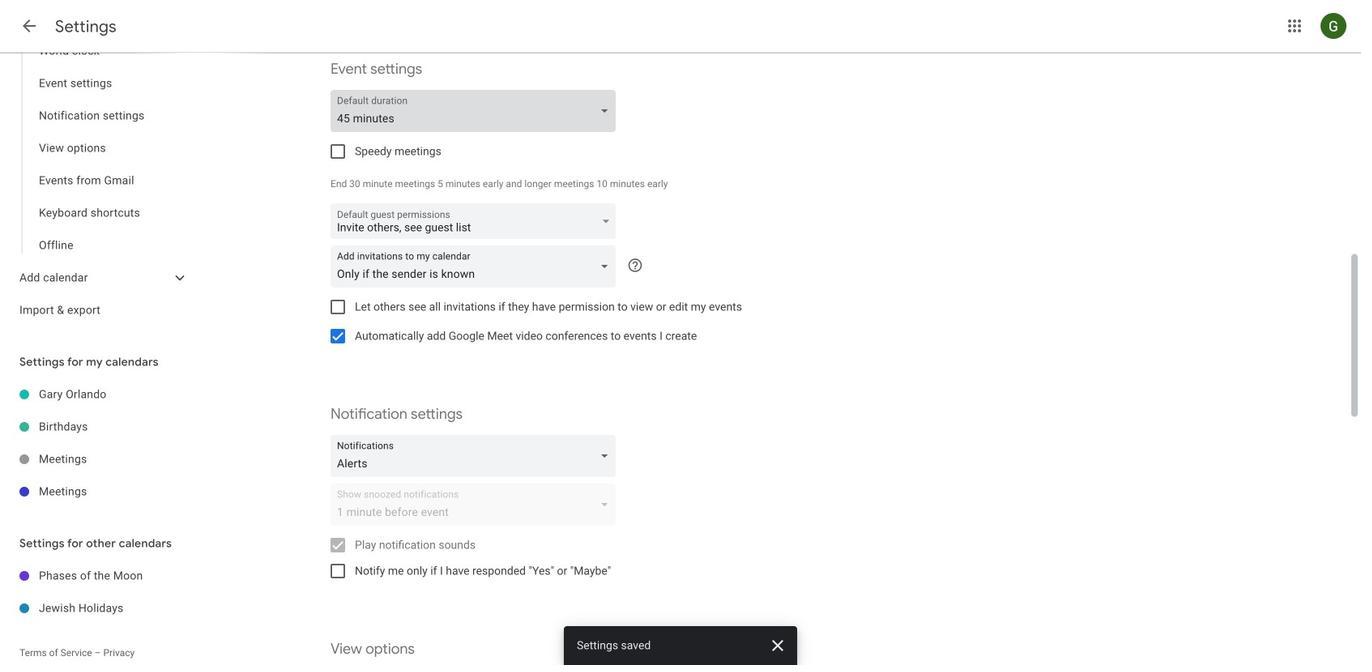 Task type: locate. For each thing, give the bounding box(es) containing it.
meetings tree item
[[0, 443, 194, 476], [0, 476, 194, 508]]

meetings tree item down birthdays tree item
[[0, 476, 194, 508]]

meetings tree item down gary orlando tree item
[[0, 443, 194, 476]]

tree
[[0, 0, 194, 326], [0, 378, 194, 508], [0, 560, 194, 625]]

group
[[0, 0, 194, 262]]

1 tree from the top
[[0, 0, 194, 326]]

1 vertical spatial tree
[[0, 378, 194, 508]]

2 meetings tree item from the top
[[0, 476, 194, 508]]

0 vertical spatial tree
[[0, 0, 194, 326]]

gary orlando tree item
[[0, 378, 194, 411]]

2 vertical spatial tree
[[0, 560, 194, 625]]

heading
[[55, 16, 116, 37]]

None field
[[331, 90, 622, 132], [331, 245, 622, 288], [331, 435, 622, 477], [331, 90, 622, 132], [331, 245, 622, 288], [331, 435, 622, 477]]

2 tree from the top
[[0, 378, 194, 508]]



Task type: describe. For each thing, give the bounding box(es) containing it.
1 meetings tree item from the top
[[0, 443, 194, 476]]

birthdays tree item
[[0, 411, 194, 443]]

go back image
[[19, 16, 39, 36]]

3 tree from the top
[[0, 560, 194, 625]]

phases of the moon tree item
[[0, 560, 194, 592]]

jewish holidays tree item
[[0, 592, 194, 625]]



Task type: vqa. For each thing, say whether or not it's contained in the screenshot.
Full moon 11:31am button
no



